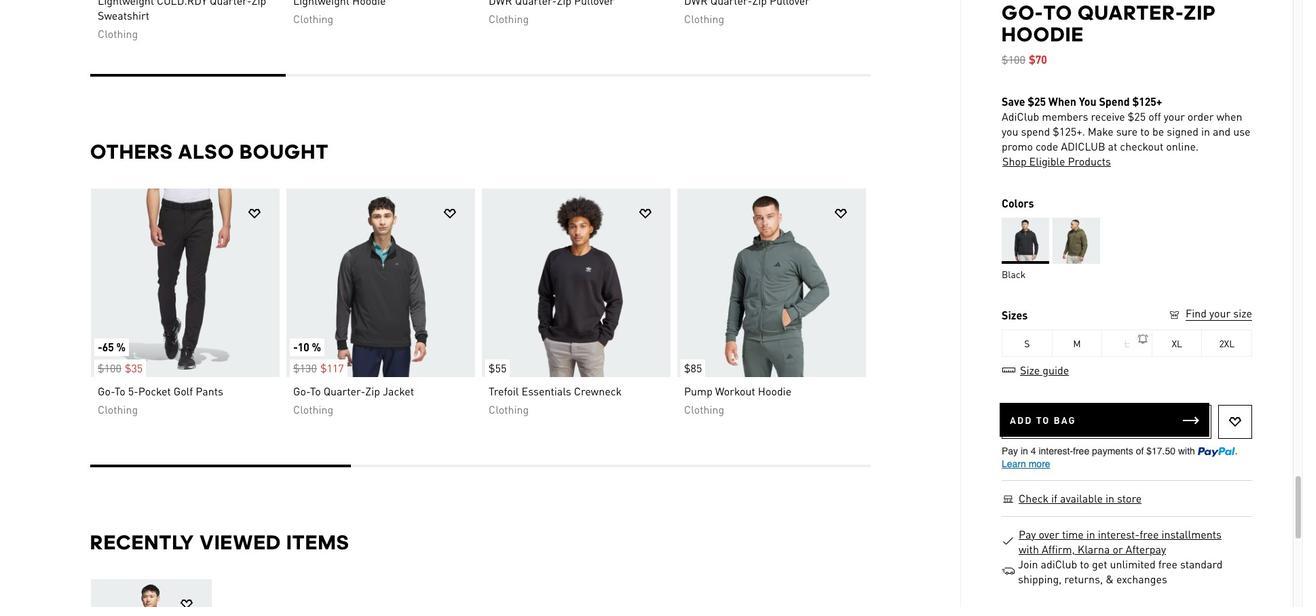 Task type: locate. For each thing, give the bounding box(es) containing it.
0 vertical spatial your
[[1164, 109, 1185, 124]]

in for interest-
[[1087, 528, 1096, 542]]

scrollbar
[[90, 74, 871, 79], [90, 465, 871, 471]]

crewneck
[[574, 384, 622, 399]]

pay over time in interest-free installments with affirm, klarna or afterpay link
[[1018, 528, 1244, 557]]

65
[[102, 340, 114, 354]]

store
[[1117, 492, 1142, 506]]

quarter-
[[209, 0, 251, 7], [1078, 1, 1185, 24], [323, 384, 365, 399]]

0 horizontal spatial clothing link
[[293, 0, 475, 26]]

2xl button
[[1203, 330, 1253, 357]]

size guide link
[[1002, 363, 1070, 378]]

find your size image
[[1169, 309, 1181, 322]]

2 horizontal spatial zip
[[1185, 1, 1217, 24]]

code
[[1036, 139, 1059, 153]]

when
[[1217, 109, 1243, 124]]

pocket
[[138, 384, 171, 399]]

go-
[[1002, 1, 1044, 24], [97, 384, 114, 399], [293, 384, 310, 399]]

to left 5-
[[114, 384, 125, 399]]

1 horizontal spatial clothing link
[[489, 0, 670, 26]]

your inside button
[[1210, 306, 1231, 320]]

1 vertical spatial list
[[90, 188, 871, 443]]

2 horizontal spatial clothing link
[[684, 0, 866, 26]]

essentials
[[521, 384, 571, 399]]

to inside save $25 when you spend $125+ adiclub members receive $25 off your order when you spend $125+. make sure to be signed in and use promo code adiclub at checkout online. shop eligible products
[[1141, 124, 1150, 139]]

affirm,
[[1042, 542, 1075, 557]]

zip inside go-to quarter-zip hoodie $100 $70
[[1185, 1, 1217, 24]]

1 horizontal spatial zip
[[365, 384, 380, 399]]

check
[[1019, 492, 1049, 506]]

clothing inside lightweight cold.rdy quarter-zip sweatshirt clothing
[[97, 26, 138, 41]]

2 horizontal spatial in
[[1202, 124, 1211, 139]]

0 horizontal spatial zip
[[251, 0, 266, 7]]

0 vertical spatial hoodie
[[1002, 22, 1085, 46]]

trefoil
[[489, 384, 519, 399]]

in up klarna
[[1087, 528, 1096, 542]]

standard
[[1181, 557, 1223, 572]]

1 vertical spatial to
[[1080, 557, 1090, 572]]

free for interest-
[[1140, 528, 1159, 542]]

$125+
[[1133, 94, 1163, 109]]

2 horizontal spatial go-
[[1002, 1, 1044, 24]]

- for 65
[[97, 340, 102, 354]]

in left store in the bottom right of the page
[[1106, 492, 1115, 506]]

0 horizontal spatial %
[[116, 340, 125, 354]]

hoodie up $70
[[1002, 22, 1085, 46]]

zip for jacket
[[365, 384, 380, 399]]

0 horizontal spatial to
[[1080, 557, 1090, 572]]

quarter- inside go-to quarter-zip hoodie $100 $70
[[1078, 1, 1185, 24]]

to
[[1044, 1, 1073, 24], [114, 384, 125, 399], [310, 384, 321, 399], [1037, 414, 1051, 426]]

zip
[[251, 0, 266, 7], [1185, 1, 1217, 24], [365, 384, 380, 399]]

product color: olive strata image
[[1053, 218, 1100, 264]]

checkout
[[1121, 139, 1164, 153]]

1 vertical spatial free
[[1159, 557, 1178, 572]]

1 horizontal spatial quarter-
[[323, 384, 365, 399]]

2 % from the left
[[312, 340, 321, 354]]

0 horizontal spatial your
[[1164, 109, 1185, 124]]

- inside -65 % $100 $35
[[97, 340, 102, 354]]

free inside pay over time in interest-free installments with affirm, klarna or afterpay
[[1140, 528, 1159, 542]]

golf
[[173, 384, 193, 399]]

available
[[1061, 492, 1103, 506]]

hoodie
[[1002, 22, 1085, 46], [758, 384, 791, 399]]

pay
[[1019, 528, 1036, 542]]

sweatshirt
[[97, 8, 149, 22]]

$25 up adiclub at the top right of page
[[1028, 94, 1046, 109]]

1 horizontal spatial -
[[293, 340, 298, 354]]

0 vertical spatial scrollbar
[[90, 74, 871, 79]]

- for 10
[[293, 340, 298, 354]]

your
[[1164, 109, 1185, 124], [1210, 306, 1231, 320]]

free up afterpay
[[1140, 528, 1159, 542]]

2 list from the top
[[90, 188, 871, 443]]

0 horizontal spatial go-
[[97, 384, 114, 399]]

1 vertical spatial hoodie
[[758, 384, 791, 399]]

in inside pay over time in interest-free installments with affirm, klarna or afterpay
[[1087, 528, 1096, 542]]

to for golf
[[114, 384, 125, 399]]

0 horizontal spatial $100
[[97, 361, 121, 375]]

bag
[[1054, 414, 1077, 426]]

adiclub
[[1002, 109, 1040, 124]]

go- for hoodie
[[1002, 1, 1044, 24]]

l
[[1125, 337, 1130, 350]]

2 horizontal spatial quarter-
[[1078, 1, 1185, 24]]

to down $130
[[310, 384, 321, 399]]

1 vertical spatial $100
[[97, 361, 121, 375]]

1 vertical spatial your
[[1210, 306, 1231, 320]]

0 horizontal spatial hoodie
[[758, 384, 791, 399]]

to up $70
[[1044, 1, 1073, 24]]

lightweight
[[97, 0, 154, 7]]

-10 % $130 $117
[[293, 340, 344, 375]]

hoodie right the workout
[[758, 384, 791, 399]]

1 list from the top
[[90, 0, 871, 52]]

in
[[1202, 124, 1211, 139], [1106, 492, 1115, 506], [1087, 528, 1096, 542]]

1 horizontal spatial go-
[[293, 384, 310, 399]]

trefoil essentials crewneck image
[[482, 189, 670, 378]]

online.
[[1167, 139, 1199, 153]]

go- inside go-to quarter-zip hoodie $100 $70
[[1002, 1, 1044, 24]]

eligible
[[1030, 154, 1066, 168]]

your up signed
[[1164, 109, 1185, 124]]

0 horizontal spatial quarter-
[[209, 0, 251, 7]]

to inside join adiclub to get unlimited free standard shipping, returns, & exchanges
[[1080, 557, 1090, 572]]

your inside save $25 when you spend $125+ adiclub members receive $25 off your order when you spend $125+. make sure to be signed in and use promo code adiclub at checkout online. shop eligible products
[[1164, 109, 1185, 124]]

to left be
[[1141, 124, 1150, 139]]

0 vertical spatial $100
[[1002, 52, 1026, 67]]

s
[[1025, 337, 1030, 350]]

sizes
[[1002, 308, 1028, 323]]

free down afterpay
[[1159, 557, 1178, 572]]

find your size button
[[1169, 306, 1253, 323]]

xl
[[1172, 337, 1183, 350]]

1 horizontal spatial in
[[1106, 492, 1115, 506]]

1 horizontal spatial $25
[[1128, 109, 1146, 124]]

you
[[1079, 94, 1097, 109]]

0 horizontal spatial -
[[97, 340, 102, 354]]

clothing inside go-to quarter-zip jacket clothing
[[293, 403, 333, 417]]

go- down $130
[[293, 384, 310, 399]]

adiclub
[[1061, 139, 1106, 153]]

1 horizontal spatial your
[[1210, 306, 1231, 320]]

$100 inside -65 % $100 $35
[[97, 361, 121, 375]]

free inside join adiclub to get unlimited free standard shipping, returns, & exchanges
[[1159, 557, 1178, 572]]

to up returns,
[[1080, 557, 1090, 572]]

% inside -65 % $100 $35
[[116, 340, 125, 354]]

2 vertical spatial in
[[1087, 528, 1096, 542]]

go- up $70
[[1002, 1, 1044, 24]]

1 - from the left
[[97, 340, 102, 354]]

save $25 when you spend $125+ adiclub members receive $25 off your order when you spend $125+. make sure to be signed in and use promo code adiclub at checkout online. shop eligible products
[[1002, 94, 1251, 168]]

% right '10'
[[312, 340, 321, 354]]

to inside go-to quarter-zip jacket clothing
[[310, 384, 321, 399]]

in down order
[[1202, 124, 1211, 139]]

free
[[1140, 528, 1159, 542], [1159, 557, 1178, 572]]

go-to quarter-zip hoodie image
[[91, 580, 211, 608]]

$117
[[320, 361, 344, 375]]

receive
[[1091, 109, 1126, 124]]

lightweight cold.rdy quarter-zip sweatshirt clothing
[[97, 0, 266, 41]]

list
[[90, 0, 871, 52], [90, 188, 871, 443]]

1 horizontal spatial to
[[1141, 124, 1150, 139]]

go-to quarter-zip jacket image
[[286, 189, 475, 378]]

zip inside go-to quarter-zip jacket clothing
[[365, 384, 380, 399]]

to for hoodie
[[1044, 1, 1073, 24]]

1 vertical spatial in
[[1106, 492, 1115, 506]]

go- left 5-
[[97, 384, 114, 399]]

2 scrollbar from the top
[[90, 465, 871, 471]]

when
[[1049, 94, 1077, 109]]

$100 down 65
[[97, 361, 121, 375]]

go- inside go-to 5-pocket golf pants clothing
[[97, 384, 114, 399]]

clothing link
[[293, 0, 475, 26], [489, 0, 670, 26], [684, 0, 866, 26]]

in inside button
[[1106, 492, 1115, 506]]

to left the bag
[[1037, 414, 1051, 426]]

off
[[1149, 109, 1161, 124]]

1 horizontal spatial hoodie
[[1002, 22, 1085, 46]]

0 vertical spatial in
[[1202, 124, 1211, 139]]

to for jacket
[[310, 384, 321, 399]]

workout
[[715, 384, 755, 399]]

&
[[1106, 572, 1114, 587]]

1 vertical spatial scrollbar
[[90, 465, 871, 471]]

0 vertical spatial list
[[90, 0, 871, 52]]

clothing inside pump workout hoodie clothing
[[684, 403, 724, 417]]

1 horizontal spatial $100
[[1002, 52, 1026, 67]]

% for -65 %
[[116, 340, 125, 354]]

signed
[[1167, 124, 1199, 139]]

$25 up sure
[[1128, 109, 1146, 124]]

if
[[1052, 492, 1058, 506]]

guide
[[1043, 363, 1069, 378]]

0 vertical spatial free
[[1140, 528, 1159, 542]]

0 horizontal spatial in
[[1087, 528, 1096, 542]]

% right 65
[[116, 340, 125, 354]]

2 - from the left
[[293, 340, 298, 354]]

your left size
[[1210, 306, 1231, 320]]

1 % from the left
[[116, 340, 125, 354]]

size guide
[[1020, 363, 1069, 378]]

$100 left $70
[[1002, 52, 1026, 67]]

% inside -10 % $130 $117
[[312, 340, 321, 354]]

in for store
[[1106, 492, 1115, 506]]

go- inside go-to quarter-zip jacket clothing
[[293, 384, 310, 399]]

to inside go-to quarter-zip hoodie $100 $70
[[1044, 1, 1073, 24]]

shop eligible products link
[[1002, 154, 1112, 169]]

also
[[178, 140, 234, 164]]

quarter- inside lightweight cold.rdy quarter-zip sweatshirt clothing
[[209, 0, 251, 7]]

to inside go-to 5-pocket golf pants clothing
[[114, 384, 125, 399]]

recently viewed items
[[90, 531, 349, 555]]

- inside -10 % $130 $117
[[293, 340, 298, 354]]

quarter- inside go-to quarter-zip jacket clothing
[[323, 384, 365, 399]]

1 horizontal spatial %
[[312, 340, 321, 354]]

shipping,
[[1018, 572, 1062, 587]]

0 vertical spatial $25
[[1028, 94, 1046, 109]]

zip inside lightweight cold.rdy quarter-zip sweatshirt clothing
[[251, 0, 266, 7]]

-
[[97, 340, 102, 354], [293, 340, 298, 354]]

$100 inside go-to quarter-zip hoodie $100 $70
[[1002, 52, 1026, 67]]

0 vertical spatial to
[[1141, 124, 1150, 139]]



Task type: vqa. For each thing, say whether or not it's contained in the screenshot.
Password 'password field'
no



Task type: describe. For each thing, give the bounding box(es) containing it.
products
[[1068, 154, 1111, 168]]

colors
[[1002, 196, 1034, 210]]

free for unlimited
[[1159, 557, 1178, 572]]

pump workout hoodie clothing
[[684, 384, 791, 417]]

2 clothing link from the left
[[489, 0, 670, 26]]

in inside save $25 when you spend $125+ adiclub members receive $25 off your order when you spend $125+. make sure to be signed in and use promo code adiclub at checkout online. shop eligible products
[[1202, 124, 1211, 139]]

$70
[[1029, 52, 1047, 67]]

$125+.
[[1053, 124, 1086, 139]]

spend
[[1021, 124, 1051, 139]]

zip for hoodie
[[1185, 1, 1217, 24]]

clothing inside trefoil essentials crewneck clothing
[[489, 403, 529, 417]]

0 horizontal spatial $25
[[1028, 94, 1046, 109]]

klarna
[[1078, 542, 1110, 557]]

use
[[1234, 124, 1251, 139]]

pump
[[684, 384, 712, 399]]

sure
[[1117, 124, 1138, 139]]

time
[[1062, 528, 1084, 542]]

m button
[[1053, 330, 1103, 357]]

go-to quarter-zip hoodie $100 $70
[[1002, 1, 1217, 67]]

size
[[1234, 306, 1253, 320]]

$85 link
[[677, 189, 866, 378]]

jacket
[[383, 384, 414, 399]]

others
[[90, 140, 173, 164]]

trefoil essentials crewneck clothing
[[489, 384, 622, 417]]

join
[[1018, 557, 1038, 572]]

go-to 5-pocket golf pants clothing
[[97, 384, 223, 417]]

unlimited
[[1110, 557, 1156, 572]]

recently
[[90, 531, 195, 555]]

arrow right long button
[[837, 264, 871, 298]]

order
[[1188, 109, 1214, 124]]

-65 % $100 $35
[[97, 340, 142, 375]]

2xl
[[1220, 337, 1235, 350]]

hoodie inside go-to quarter-zip hoodie $100 $70
[[1002, 22, 1085, 46]]

check if available in store
[[1019, 492, 1142, 506]]

at
[[1108, 139, 1118, 153]]

over
[[1039, 528, 1060, 542]]

arrow right long image
[[846, 273, 862, 290]]

or
[[1113, 542, 1123, 557]]

3 clothing link from the left
[[684, 0, 866, 26]]

quarter- for jacket
[[323, 384, 365, 399]]

quarter- for sweatshirt
[[209, 0, 251, 7]]

afterpay
[[1126, 542, 1167, 557]]

size
[[1020, 363, 1040, 378]]

with
[[1019, 542, 1039, 557]]

black
[[1002, 268, 1026, 280]]

go-to 5-pocket golf pants image
[[91, 189, 279, 378]]

$85
[[684, 361, 702, 375]]

spend
[[1100, 94, 1130, 109]]

list containing -65 %
[[90, 188, 871, 443]]

1 vertical spatial $25
[[1128, 109, 1146, 124]]

installments
[[1162, 528, 1222, 542]]

m
[[1074, 337, 1081, 350]]

promo
[[1002, 139, 1033, 153]]

product color: black image
[[1002, 218, 1050, 264]]

members
[[1042, 109, 1089, 124]]

viewed
[[200, 531, 281, 555]]

add to bag button
[[1000, 403, 1210, 437]]

returns,
[[1065, 572, 1103, 587]]

10
[[298, 340, 309, 354]]

pants
[[195, 384, 223, 399]]

hoodie inside pump workout hoodie clothing
[[758, 384, 791, 399]]

go-to quarter-zip jacket clothing
[[293, 384, 414, 417]]

interest-
[[1098, 528, 1140, 542]]

find your size
[[1186, 306, 1253, 320]]

l button
[[1103, 330, 1153, 357]]

zip for sweatshirt
[[251, 0, 266, 7]]

join adiclub to get unlimited free standard shipping, returns, & exchanges
[[1018, 557, 1223, 587]]

cold.rdy
[[157, 0, 207, 7]]

exchanges
[[1117, 572, 1168, 587]]

$130
[[293, 361, 317, 375]]

others also bought
[[90, 140, 329, 164]]

pay over time in interest-free installments with affirm, klarna or afterpay
[[1019, 528, 1222, 557]]

5-
[[128, 384, 138, 399]]

adiclub
[[1041, 557, 1078, 572]]

find
[[1186, 306, 1207, 320]]

$55 link
[[482, 189, 670, 378]]

pump workout hoodie image
[[677, 189, 866, 378]]

quarter- for hoodie
[[1078, 1, 1185, 24]]

shop
[[1003, 154, 1027, 168]]

% for -10 %
[[312, 340, 321, 354]]

to inside button
[[1037, 414, 1051, 426]]

add
[[1010, 414, 1033, 426]]

make
[[1088, 124, 1114, 139]]

$55
[[489, 361, 506, 375]]

1 clothing link from the left
[[293, 0, 475, 26]]

list containing lightweight cold.rdy quarter-zip sweatshirt
[[90, 0, 871, 52]]

add to bag
[[1010, 414, 1077, 426]]

check if available in store button
[[1018, 492, 1143, 507]]

be
[[1153, 124, 1165, 139]]

go- for jacket
[[293, 384, 310, 399]]

1 scrollbar from the top
[[90, 74, 871, 79]]

you
[[1002, 124, 1019, 139]]

items
[[286, 531, 349, 555]]

clothing inside go-to 5-pocket golf pants clothing
[[97, 403, 138, 417]]

s button
[[1003, 330, 1053, 357]]

go- for golf
[[97, 384, 114, 399]]



